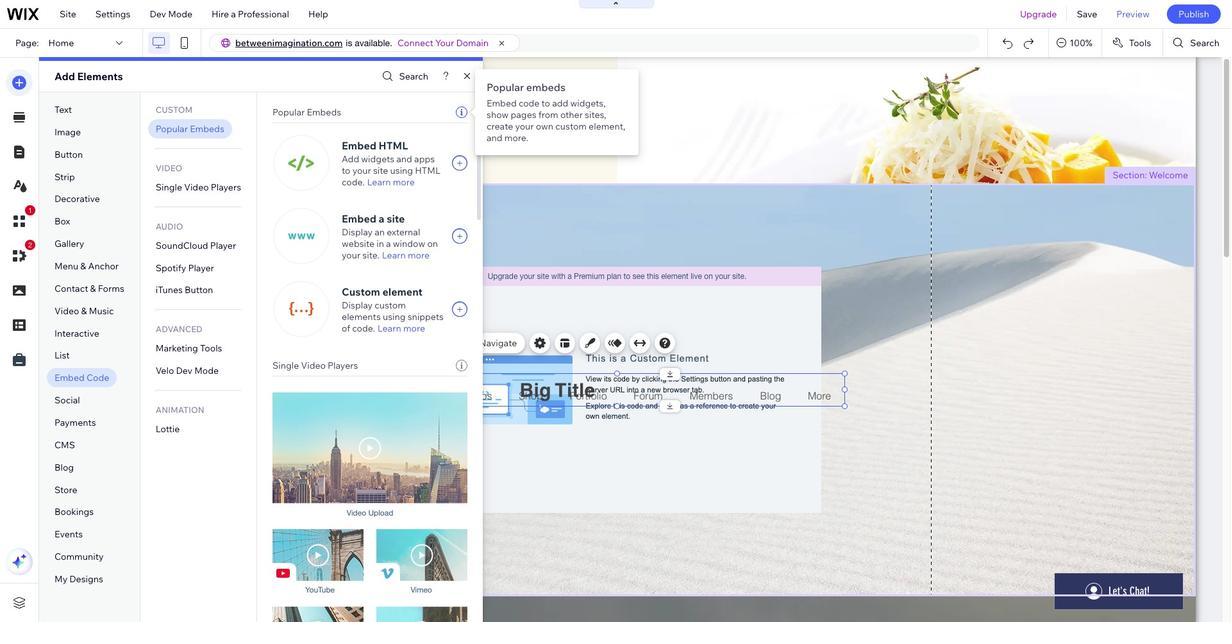 Task type: vqa. For each thing, say whether or not it's contained in the screenshot.
Share
no



Task type: describe. For each thing, give the bounding box(es) containing it.
code. inside display custom elements using snippets of code.
[[352, 323, 375, 334]]

0 vertical spatial menu
[[55, 260, 78, 272]]

a inside display an external website in a window on your site.
[[386, 238, 391, 250]]

using inside display custom elements using snippets of code.
[[383, 311, 406, 323]]

cms
[[55, 439, 75, 451]]

events
[[55, 529, 83, 540]]

2
[[28, 241, 32, 249]]

create
[[487, 121, 513, 132]]

your inside display an external website in a window on your site.
[[342, 250, 361, 261]]

site
[[60, 8, 76, 20]]

other
[[561, 109, 583, 121]]

upgrade
[[1021, 8, 1058, 20]]

using inside add widgets and apps to your site using html code.
[[390, 165, 413, 176]]

1 vertical spatial button
[[185, 284, 213, 296]]

add elements
[[55, 70, 123, 83]]

settings
[[95, 8, 131, 20]]

website
[[342, 238, 375, 250]]

learn more button for embed html
[[367, 176, 415, 188]]

your inside popular embeds embed code to add widgets, show pages from other sites, create your own custom element, and more.
[[515, 121, 534, 132]]

code
[[87, 372, 109, 384]]

1 vertical spatial site
[[387, 212, 405, 225]]

popular inside popular embeds embed code to add widgets, show pages from other sites, create your own custom element, and more.
[[487, 81, 524, 94]]

100% button
[[1050, 29, 1102, 57]]

and inside add widgets and apps to your site using html code.
[[397, 153, 412, 165]]

learn for element
[[378, 323, 401, 334]]

of
[[342, 323, 350, 334]]

embeds
[[527, 81, 566, 94]]

domain
[[456, 37, 489, 49]]

embed html
[[342, 139, 408, 152]]

itunes button
[[156, 284, 213, 296]]

embed code
[[55, 372, 109, 384]]

1 button
[[6, 205, 35, 235]]

to for popular
[[542, 98, 550, 109]]

your inside add widgets and apps to your site using html code.
[[353, 165, 371, 176]]

video upload
[[347, 509, 393, 518]]

custom inside popular embeds embed code to add widgets, show pages from other sites, create your own custom element, and more.
[[556, 121, 587, 132]]

bookings
[[55, 506, 94, 518]]

box
[[55, 216, 70, 227]]

preview
[[1117, 8, 1150, 20]]

snippets
[[408, 311, 444, 323]]

upload
[[368, 509, 393, 518]]

learn more button for custom element
[[378, 323, 425, 334]]

0 horizontal spatial dev
[[150, 8, 166, 20]]

embed for embed a site
[[342, 212, 377, 225]]

store
[[55, 484, 77, 496]]

1 horizontal spatial search button
[[1164, 29, 1232, 57]]

embed inside popular embeds embed code to add widgets, show pages from other sites, create your own custom element, and more.
[[487, 98, 517, 109]]

1 horizontal spatial popular
[[273, 106, 305, 118]]

1 vertical spatial single video players
[[273, 360, 358, 371]]

own
[[536, 121, 554, 132]]

community
[[55, 551, 104, 563]]

custom inside display custom elements using snippets of code.
[[375, 300, 406, 311]]

widgets,
[[571, 98, 606, 109]]

embed for embed code
[[55, 372, 85, 384]]

hire a professional
[[212, 8, 289, 20]]

is
[[346, 38, 352, 48]]

payments
[[55, 417, 96, 429]]

home
[[48, 37, 74, 49]]

social
[[55, 395, 80, 406]]

designs
[[70, 574, 103, 585]]

from
[[539, 109, 559, 121]]

video & music
[[55, 305, 114, 317]]

add
[[552, 98, 569, 109]]

section:
[[1113, 169, 1148, 181]]

add for add elements
[[55, 70, 75, 83]]

learn more button for embed a site
[[382, 250, 430, 261]]

available.
[[355, 38, 393, 48]]

marketing
[[156, 343, 198, 354]]

more.
[[505, 132, 529, 144]]

player for soundcloud player
[[210, 240, 236, 251]]

& for video
[[81, 305, 87, 317]]

text
[[55, 104, 72, 115]]

sites,
[[585, 109, 607, 121]]

forms
[[98, 283, 124, 294]]

advanced
[[156, 324, 203, 334]]

image
[[55, 126, 81, 138]]

0 vertical spatial mode
[[168, 8, 193, 20]]

strip
[[55, 171, 75, 183]]

an
[[375, 226, 385, 238]]

elements
[[77, 70, 123, 83]]

connect
[[398, 37, 434, 49]]

preview button
[[1108, 0, 1160, 28]]

popular embeds embed code to add widgets, show pages from other sites, create your own custom element, and more.
[[487, 81, 626, 144]]

embed a site
[[342, 212, 405, 225]]

custom element
[[342, 285, 423, 298]]

apps
[[414, 153, 435, 165]]

more for embed a site
[[408, 250, 430, 261]]

menu for manage menu
[[435, 337, 459, 349]]

100%
[[1070, 37, 1093, 49]]

interactive
[[55, 328, 99, 339]]

learn more for custom element
[[378, 323, 425, 334]]

html inside add widgets and apps to your site using html code.
[[415, 165, 441, 176]]

1 horizontal spatial popular embeds
[[273, 106, 341, 118]]

1 vertical spatial players
[[328, 360, 358, 371]]

and inside popular embeds embed code to add widgets, show pages from other sites, create your own custom element, and more.
[[487, 132, 503, 144]]

code. inside add widgets and apps to your site using html code.
[[342, 176, 365, 188]]

hire
[[212, 8, 229, 20]]

1 vertical spatial tools
[[200, 343, 222, 354]]

1
[[28, 207, 32, 214]]

1 horizontal spatial mode
[[194, 365, 219, 377]]

decorative
[[55, 193, 100, 205]]

manage menu
[[399, 337, 459, 349]]



Task type: locate. For each thing, give the bounding box(es) containing it.
0 vertical spatial players
[[211, 181, 241, 193]]

code.
[[342, 176, 365, 188], [352, 323, 375, 334]]

0 horizontal spatial search button
[[379, 67, 429, 86]]

0 horizontal spatial single
[[156, 181, 182, 193]]

0 vertical spatial custom
[[156, 105, 193, 115]]

learn more up manage
[[378, 323, 425, 334]]

& left forms
[[90, 283, 96, 294]]

0 horizontal spatial html
[[379, 139, 408, 152]]

html up widgets
[[379, 139, 408, 152]]

custom down add
[[556, 121, 587, 132]]

1 horizontal spatial dev
[[176, 365, 192, 377]]

vimeo
[[411, 586, 432, 595]]

embed up create
[[487, 98, 517, 109]]

0 vertical spatial your
[[515, 121, 534, 132]]

1 vertical spatial single
[[273, 360, 299, 371]]

to left widgets
[[342, 165, 351, 176]]

search button down 'publish' button
[[1164, 29, 1232, 57]]

menu for horizontal menu
[[432, 364, 453, 373]]

more down apps
[[393, 176, 415, 188]]

0 vertical spatial custom
[[556, 121, 587, 132]]

code
[[519, 98, 540, 109]]

0 horizontal spatial popular
[[156, 123, 188, 135]]

2 vertical spatial popular
[[156, 123, 188, 135]]

single video players up audio
[[156, 181, 241, 193]]

using left apps
[[390, 165, 413, 176]]

anchor
[[88, 260, 119, 272]]

0 horizontal spatial custom
[[375, 300, 406, 311]]

1 vertical spatial dev
[[176, 365, 192, 377]]

learn more for embed a site
[[382, 250, 430, 261]]

button down image
[[55, 149, 83, 160]]

elements
[[342, 311, 381, 323]]

2 horizontal spatial popular
[[487, 81, 524, 94]]

0 horizontal spatial tools
[[200, 343, 222, 354]]

learn
[[367, 176, 391, 188], [382, 250, 406, 261], [378, 323, 401, 334]]

add widgets and apps to your site using html code.
[[342, 153, 441, 188]]

1 vertical spatial mode
[[194, 365, 219, 377]]

a for site
[[379, 212, 385, 225]]

& left 'music'
[[81, 305, 87, 317]]

1 horizontal spatial search
[[1191, 37, 1220, 49]]

custom down custom element on the left top of the page
[[375, 300, 406, 311]]

element
[[383, 285, 423, 298]]

1 vertical spatial search
[[399, 71, 429, 82]]

music
[[89, 305, 114, 317]]

professional
[[238, 8, 289, 20]]

& for menu
[[80, 260, 86, 272]]

your
[[436, 37, 454, 49]]

code. down widgets
[[342, 176, 365, 188]]

tools down "preview"
[[1130, 37, 1152, 49]]

learn more button down widgets
[[367, 176, 415, 188]]

tools button
[[1103, 29, 1163, 57]]

0 vertical spatial display
[[342, 226, 373, 238]]

more for custom element
[[403, 323, 425, 334]]

player for spotify player
[[188, 262, 214, 274]]

& for contact
[[90, 283, 96, 294]]

manage
[[399, 337, 433, 349]]

0 vertical spatial search
[[1191, 37, 1220, 49]]

learn more
[[367, 176, 415, 188], [382, 250, 430, 261], [378, 323, 425, 334]]

0 vertical spatial html
[[379, 139, 408, 152]]

single video players
[[156, 181, 241, 193], [273, 360, 358, 371]]

1 vertical spatial &
[[90, 283, 96, 294]]

custom
[[156, 105, 193, 115], [342, 285, 380, 298]]

embeds
[[307, 106, 341, 118], [190, 123, 224, 135]]

1 horizontal spatial single video players
[[273, 360, 358, 371]]

display
[[342, 226, 373, 238], [342, 300, 373, 311]]

add inside add widgets and apps to your site using html code.
[[342, 153, 359, 165]]

on
[[428, 238, 438, 250]]

more
[[393, 176, 415, 188], [408, 250, 430, 261], [403, 323, 425, 334]]

learn for a
[[382, 250, 406, 261]]

1 vertical spatial display
[[342, 300, 373, 311]]

display inside display custom elements using snippets of code.
[[342, 300, 373, 311]]

1 horizontal spatial embeds
[[307, 106, 341, 118]]

1 horizontal spatial custom
[[342, 285, 380, 298]]

video for video
[[156, 163, 182, 173]]

spotify player
[[156, 262, 214, 274]]

1 vertical spatial learn more
[[382, 250, 430, 261]]

show
[[487, 109, 509, 121]]

1 horizontal spatial add
[[342, 153, 359, 165]]

tools up velo dev mode
[[200, 343, 222, 354]]

0 vertical spatial popular embeds
[[273, 106, 341, 118]]

0 vertical spatial player
[[210, 240, 236, 251]]

video for video upload
[[347, 509, 366, 518]]

menu down the gallery
[[55, 260, 78, 272]]

0 horizontal spatial mode
[[168, 8, 193, 20]]

1 horizontal spatial custom
[[556, 121, 587, 132]]

embed for embed html
[[342, 139, 377, 152]]

0 vertical spatial to
[[542, 98, 550, 109]]

2 vertical spatial learn more button
[[378, 323, 425, 334]]

search down connect
[[399, 71, 429, 82]]

1 vertical spatial embeds
[[190, 123, 224, 135]]

help
[[309, 8, 328, 20]]

custom for custom element
[[342, 285, 380, 298]]

0 vertical spatial tools
[[1130, 37, 1152, 49]]

navigate
[[480, 337, 517, 349]]

display custom elements using snippets of code.
[[342, 300, 444, 334]]

1 vertical spatial menu
[[435, 337, 459, 349]]

learn down widgets
[[367, 176, 391, 188]]

mode down marketing tools
[[194, 365, 219, 377]]

search button
[[1164, 29, 1232, 57], [379, 67, 429, 86]]

custom for custom
[[156, 105, 193, 115]]

0 horizontal spatial a
[[231, 8, 236, 20]]

1 vertical spatial learn more button
[[382, 250, 430, 261]]

to left add
[[542, 98, 550, 109]]

your down embed html
[[353, 165, 371, 176]]

0 vertical spatial single video players
[[156, 181, 241, 193]]

animation
[[156, 405, 204, 415]]

1 horizontal spatial tools
[[1130, 37, 1152, 49]]

to for add
[[342, 165, 351, 176]]

velo dev mode
[[156, 365, 219, 377]]

using down element
[[383, 311, 406, 323]]

tools inside button
[[1130, 37, 1152, 49]]

html right widgets
[[415, 165, 441, 176]]

0 vertical spatial learn more button
[[367, 176, 415, 188]]

1 horizontal spatial a
[[379, 212, 385, 225]]

learn more button down the external
[[382, 250, 430, 261]]

0 horizontal spatial add
[[55, 70, 75, 83]]

0 horizontal spatial and
[[397, 153, 412, 165]]

itunes
[[156, 284, 183, 296]]

0 vertical spatial embeds
[[307, 106, 341, 118]]

2 horizontal spatial a
[[386, 238, 391, 250]]

element,
[[589, 121, 626, 132]]

your left own
[[515, 121, 534, 132]]

site up the external
[[387, 212, 405, 225]]

soundcloud
[[156, 240, 208, 251]]

learn up manage
[[378, 323, 401, 334]]

mode left hire
[[168, 8, 193, 20]]

embed up social
[[55, 372, 85, 384]]

1 vertical spatial learn
[[382, 250, 406, 261]]

1 vertical spatial popular embeds
[[156, 123, 224, 135]]

add for add widgets and apps to your site using html code.
[[342, 153, 359, 165]]

lottie
[[156, 423, 180, 435]]

widgets
[[361, 153, 395, 165]]

and
[[487, 132, 503, 144], [397, 153, 412, 165]]

learn right site.
[[382, 250, 406, 261]]

2 vertical spatial learn
[[378, 323, 401, 334]]

site down embed html
[[373, 165, 388, 176]]

in
[[377, 238, 384, 250]]

learn more button
[[367, 176, 415, 188], [382, 250, 430, 261], [378, 323, 425, 334]]

embed
[[487, 98, 517, 109], [342, 139, 377, 152], [342, 212, 377, 225], [55, 372, 85, 384]]

0 horizontal spatial popular embeds
[[156, 123, 224, 135]]

contact
[[55, 283, 88, 294]]

welcome
[[1150, 169, 1189, 181]]

0 vertical spatial single
[[156, 181, 182, 193]]

a right in
[[386, 238, 391, 250]]

learn more down widgets
[[367, 176, 415, 188]]

list
[[55, 350, 70, 361]]

display an external website in a window on your site.
[[342, 226, 438, 261]]

0 horizontal spatial button
[[55, 149, 83, 160]]

search down 'publish' button
[[1191, 37, 1220, 49]]

publish
[[1179, 8, 1210, 20]]

youtube
[[305, 586, 335, 595]]

menu down manage menu
[[432, 364, 453, 373]]

0 vertical spatial and
[[487, 132, 503, 144]]

menu right manage
[[435, 337, 459, 349]]

to
[[542, 98, 550, 109], [342, 165, 351, 176]]

display inside display an external website in a window on your site.
[[342, 226, 373, 238]]

add up text
[[55, 70, 75, 83]]

your left site.
[[342, 250, 361, 261]]

0 horizontal spatial embeds
[[190, 123, 224, 135]]

display for custom element
[[342, 300, 373, 311]]

horizontal menu
[[394, 364, 453, 373]]

spotify
[[156, 262, 186, 274]]

a
[[231, 8, 236, 20], [379, 212, 385, 225], [386, 238, 391, 250]]

soundcloud player
[[156, 240, 236, 251]]

1 vertical spatial player
[[188, 262, 214, 274]]

section: welcome
[[1113, 169, 1189, 181]]

to inside popular embeds embed code to add widgets, show pages from other sites, create your own custom element, and more.
[[542, 98, 550, 109]]

a right hire
[[231, 8, 236, 20]]

contact & forms
[[55, 283, 124, 294]]

add
[[55, 70, 75, 83], [342, 153, 359, 165]]

to inside add widgets and apps to your site using html code.
[[342, 165, 351, 176]]

2 vertical spatial more
[[403, 323, 425, 334]]

more for embed html
[[393, 176, 415, 188]]

display down embed a site
[[342, 226, 373, 238]]

pages
[[511, 109, 537, 121]]

popular embeds
[[273, 106, 341, 118], [156, 123, 224, 135]]

0 vertical spatial code.
[[342, 176, 365, 188]]

dev right velo
[[176, 365, 192, 377]]

audio
[[156, 221, 183, 231]]

1 vertical spatial and
[[397, 153, 412, 165]]

site inside add widgets and apps to your site using html code.
[[373, 165, 388, 176]]

display for embed a site
[[342, 226, 373, 238]]

external
[[387, 226, 420, 238]]

and left apps
[[397, 153, 412, 165]]

more up manage
[[403, 323, 425, 334]]

learn more for embed html
[[367, 176, 415, 188]]

0 vertical spatial dev
[[150, 8, 166, 20]]

& left 'anchor' on the left top of page
[[80, 260, 86, 272]]

learn more down the external
[[382, 250, 430, 261]]

0 horizontal spatial search
[[399, 71, 429, 82]]

0 vertical spatial search button
[[1164, 29, 1232, 57]]

2 vertical spatial your
[[342, 250, 361, 261]]

and left more.
[[487, 132, 503, 144]]

is available. connect your domain
[[346, 37, 489, 49]]

learn more button up manage
[[378, 323, 425, 334]]

learn for html
[[367, 176, 391, 188]]

single video players down the of
[[273, 360, 358, 371]]

code. right the of
[[352, 323, 375, 334]]

0 vertical spatial &
[[80, 260, 86, 272]]

1 vertical spatial code.
[[352, 323, 375, 334]]

embed up widgets
[[342, 139, 377, 152]]

dev right the settings
[[150, 8, 166, 20]]

1 display from the top
[[342, 226, 373, 238]]

player
[[210, 240, 236, 251], [188, 262, 214, 274]]

dev
[[150, 8, 166, 20], [176, 365, 192, 377]]

0 vertical spatial button
[[55, 149, 83, 160]]

add left widgets
[[342, 153, 359, 165]]

0 vertical spatial popular
[[487, 81, 524, 94]]

2 display from the top
[[342, 300, 373, 311]]

player down soundcloud player
[[188, 262, 214, 274]]

1 horizontal spatial players
[[328, 360, 358, 371]]

player right soundcloud
[[210, 240, 236, 251]]

a for professional
[[231, 8, 236, 20]]

1 vertical spatial more
[[408, 250, 430, 261]]

1 horizontal spatial and
[[487, 132, 503, 144]]

2 vertical spatial &
[[81, 305, 87, 317]]

a up an
[[379, 212, 385, 225]]

my
[[55, 574, 68, 585]]

0 horizontal spatial single video players
[[156, 181, 241, 193]]

embed up an
[[342, 212, 377, 225]]

0 vertical spatial using
[[390, 165, 413, 176]]

2 vertical spatial learn more
[[378, 323, 425, 334]]

2 button
[[6, 240, 35, 269]]

1 vertical spatial html
[[415, 165, 441, 176]]

2 vertical spatial menu
[[432, 364, 453, 373]]

publish button
[[1168, 4, 1222, 24]]

1 horizontal spatial to
[[542, 98, 550, 109]]

site
[[373, 165, 388, 176], [387, 212, 405, 225]]

1 vertical spatial add
[[342, 153, 359, 165]]

more down the external
[[408, 250, 430, 261]]

search button down connect
[[379, 67, 429, 86]]

horizontal
[[394, 364, 430, 373]]

site.
[[363, 250, 380, 261]]

1 vertical spatial a
[[379, 212, 385, 225]]

1 vertical spatial using
[[383, 311, 406, 323]]

0 vertical spatial more
[[393, 176, 415, 188]]

your
[[515, 121, 534, 132], [353, 165, 371, 176], [342, 250, 361, 261]]

1 horizontal spatial single
[[273, 360, 299, 371]]

velo
[[156, 365, 174, 377]]

0 horizontal spatial players
[[211, 181, 241, 193]]

1 vertical spatial popular
[[273, 106, 305, 118]]

0 vertical spatial learn more
[[367, 176, 415, 188]]

video for video & music
[[55, 305, 79, 317]]

button down spotify player
[[185, 284, 213, 296]]

my designs
[[55, 574, 103, 585]]

display up the of
[[342, 300, 373, 311]]

2 vertical spatial a
[[386, 238, 391, 250]]

1 vertical spatial search button
[[379, 67, 429, 86]]

0 vertical spatial a
[[231, 8, 236, 20]]

0 vertical spatial learn
[[367, 176, 391, 188]]



